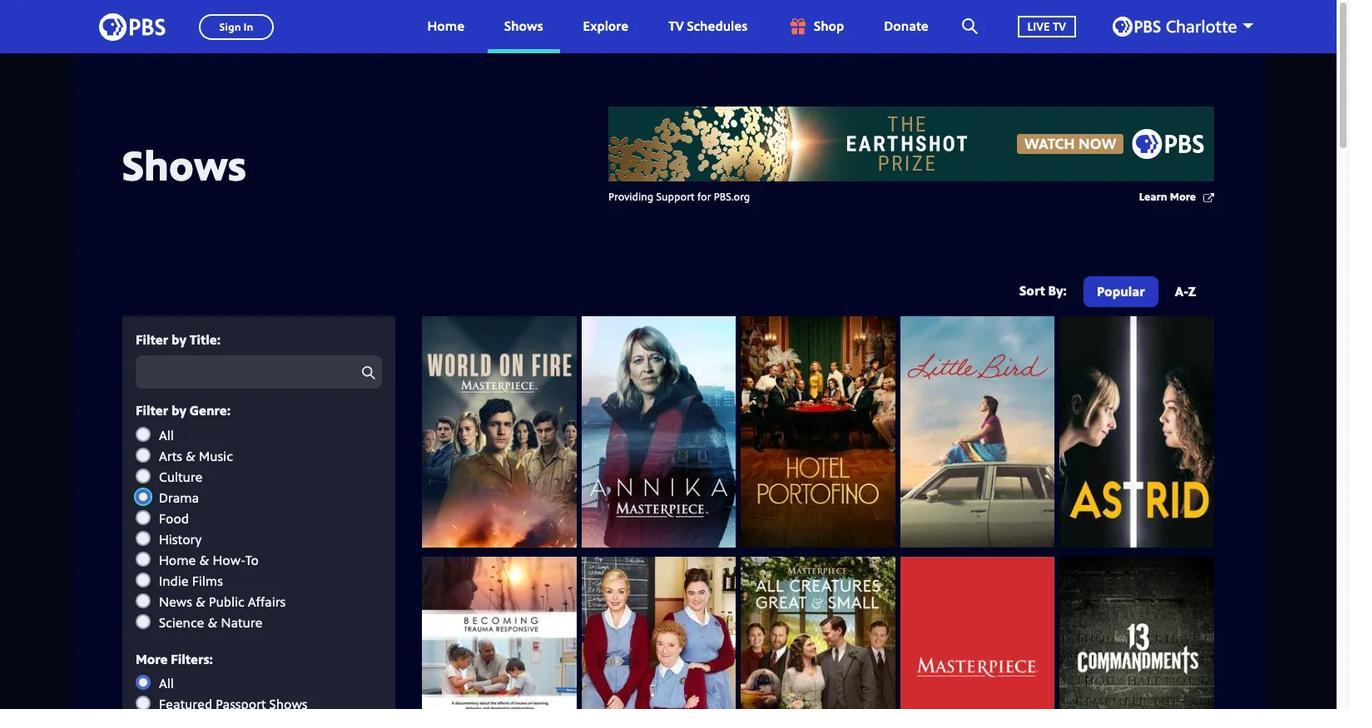 Task type: describe. For each thing, give the bounding box(es) containing it.
search image
[[962, 18, 978, 34]]

pbs charlotte image
[[1113, 17, 1237, 37]]

Filter by Title: text field
[[136, 356, 382, 389]]

more filters: element
[[136, 674, 382, 709]]

world on fire image
[[422, 316, 576, 548]]

explore link
[[566, 0, 645, 53]]

sort
[[1020, 281, 1045, 299]]

genre:
[[190, 401, 231, 420]]

0 horizontal spatial shows
[[122, 136, 246, 193]]

for
[[697, 189, 711, 204]]

& right arts
[[186, 447, 196, 465]]

all inside more filters: element
[[159, 674, 174, 692]]

a-
[[1175, 282, 1188, 300]]

hotel portofino image
[[741, 316, 895, 548]]

tv schedules
[[668, 17, 747, 35]]

call the midwife image
[[581, 557, 736, 709]]

by for genre:
[[171, 401, 186, 420]]

arts
[[159, 447, 182, 465]]

live
[[1027, 18, 1050, 34]]

nature
[[221, 613, 263, 631]]

& down public
[[208, 613, 218, 631]]

donate
[[884, 17, 928, 35]]

filter by genre: all arts & music culture drama food history home & how-to indie films news & public affairs science & nature
[[136, 401, 286, 631]]

donate link
[[867, 0, 945, 53]]

live tv
[[1027, 18, 1066, 34]]

filters:
[[171, 650, 213, 668]]

1 horizontal spatial tv
[[1053, 18, 1066, 34]]

by:
[[1048, 281, 1067, 299]]

culture
[[159, 467, 203, 486]]

to
[[245, 551, 259, 569]]

filter by title:
[[136, 330, 221, 349]]

tv schedules link
[[652, 0, 764, 53]]

explore
[[583, 17, 628, 35]]

shop link
[[771, 0, 861, 53]]

filter for filter by title:
[[136, 330, 168, 349]]

learn
[[1139, 189, 1167, 204]]

0 horizontal spatial tv
[[668, 17, 684, 35]]

science
[[159, 613, 204, 631]]

annika image
[[581, 316, 736, 548]]

how-
[[213, 551, 245, 569]]

films
[[192, 571, 223, 590]]

sort by: element
[[1080, 276, 1209, 312]]

history
[[159, 530, 202, 548]]

learn more link
[[1139, 189, 1214, 206]]

pbs image
[[99, 8, 166, 45]]

& down "films"
[[196, 592, 206, 611]]

& up "films"
[[199, 551, 209, 569]]

13 commandments image
[[1060, 557, 1214, 709]]

1 horizontal spatial more
[[1170, 189, 1196, 204]]



Task type: locate. For each thing, give the bounding box(es) containing it.
2 all from the top
[[159, 674, 174, 692]]

shows link
[[488, 0, 560, 53]]

0 vertical spatial by
[[171, 330, 186, 349]]

1 horizontal spatial shows
[[504, 17, 543, 35]]

all up arts
[[159, 426, 174, 444]]

a-z
[[1175, 282, 1196, 300]]

0 horizontal spatial home
[[159, 551, 196, 569]]

1 vertical spatial filter
[[136, 401, 168, 420]]

astrid image
[[1060, 316, 1214, 548]]

masterpiece image
[[900, 557, 1055, 709]]

shows
[[504, 17, 543, 35], [122, 136, 246, 193]]

popular
[[1097, 282, 1145, 300]]

0 vertical spatial home
[[427, 17, 464, 35]]

1 vertical spatial by
[[171, 401, 186, 420]]

tv left the schedules
[[668, 17, 684, 35]]

indie
[[159, 571, 189, 590]]

0 vertical spatial filter
[[136, 330, 168, 349]]

1 all from the top
[[159, 426, 174, 444]]

0 vertical spatial more
[[1170, 189, 1196, 204]]

0 vertical spatial all
[[159, 426, 174, 444]]

shop
[[814, 17, 844, 35]]

schedules
[[687, 17, 747, 35]]

news
[[159, 592, 192, 611]]

learn more
[[1139, 189, 1196, 204]]

1 vertical spatial shows
[[122, 136, 246, 193]]

more
[[1170, 189, 1196, 204], [136, 650, 168, 668]]

by left "title:"
[[171, 330, 186, 349]]

z
[[1188, 282, 1196, 300]]

home
[[427, 17, 464, 35], [159, 551, 196, 569]]

more filters:
[[136, 650, 213, 668]]

1 vertical spatial home
[[159, 551, 196, 569]]

home down history
[[159, 551, 196, 569]]

1 filter from the top
[[136, 330, 168, 349]]

drama
[[159, 488, 199, 507]]

by for title:
[[171, 330, 186, 349]]

live tv link
[[1001, 0, 1093, 53]]

1 horizontal spatial home
[[427, 17, 464, 35]]

pbs.org
[[714, 189, 750, 204]]

&
[[186, 447, 196, 465], [199, 551, 209, 569], [196, 592, 206, 611], [208, 613, 218, 631]]

advertisement region
[[608, 107, 1214, 181]]

all down more filters:
[[159, 674, 174, 692]]

sort by:
[[1020, 281, 1067, 299]]

filter
[[136, 330, 168, 349], [136, 401, 168, 420]]

all inside filter by genre: all arts & music culture drama food history home & how-to indie films news & public affairs science & nature
[[159, 426, 174, 444]]

tv right the live
[[1053, 18, 1066, 34]]

0 horizontal spatial more
[[136, 650, 168, 668]]

providing
[[608, 189, 654, 204]]

filter for filter by genre: all arts & music culture drama food history home & how-to indie films news & public affairs science & nature
[[136, 401, 168, 420]]

affairs
[[248, 592, 286, 611]]

home link
[[411, 0, 481, 53]]

2 by from the top
[[171, 401, 186, 420]]

1 by from the top
[[171, 330, 186, 349]]

becoming trauma responsive image
[[422, 557, 576, 709]]

providing support for pbs.org
[[608, 189, 750, 204]]

public
[[209, 592, 244, 611]]

by
[[171, 330, 186, 349], [171, 401, 186, 420]]

title:
[[190, 330, 221, 349]]

2 filter from the top
[[136, 401, 168, 420]]

1 vertical spatial all
[[159, 674, 174, 692]]

tv
[[668, 17, 684, 35], [1053, 18, 1066, 34]]

all creatures great and small image
[[741, 557, 895, 709]]

by inside filter by genre: all arts & music culture drama food history home & how-to indie films news & public affairs science & nature
[[171, 401, 186, 420]]

little bird image
[[900, 316, 1055, 548]]

filter left "title:"
[[136, 330, 168, 349]]

more right learn
[[1170, 189, 1196, 204]]

more left filters:
[[136, 650, 168, 668]]

filter inside filter by genre: all arts & music culture drama food history home & how-to indie films news & public affairs science & nature
[[136, 401, 168, 420]]

filter up arts
[[136, 401, 168, 420]]

support
[[656, 189, 694, 204]]

home left 'shows' link on the left of the page
[[427, 17, 464, 35]]

0 vertical spatial shows
[[504, 17, 543, 35]]

1 vertical spatial more
[[136, 650, 168, 668]]

home inside filter by genre: all arts & music culture drama food history home & how-to indie films news & public affairs science & nature
[[159, 551, 196, 569]]

filter by genre: element
[[136, 426, 382, 631]]

all
[[159, 426, 174, 444], [159, 674, 174, 692]]

music
[[199, 447, 233, 465]]

food
[[159, 509, 189, 527]]

by left genre:
[[171, 401, 186, 420]]



Task type: vqa. For each thing, say whether or not it's contained in the screenshot.
All inside More Filters: Element
yes



